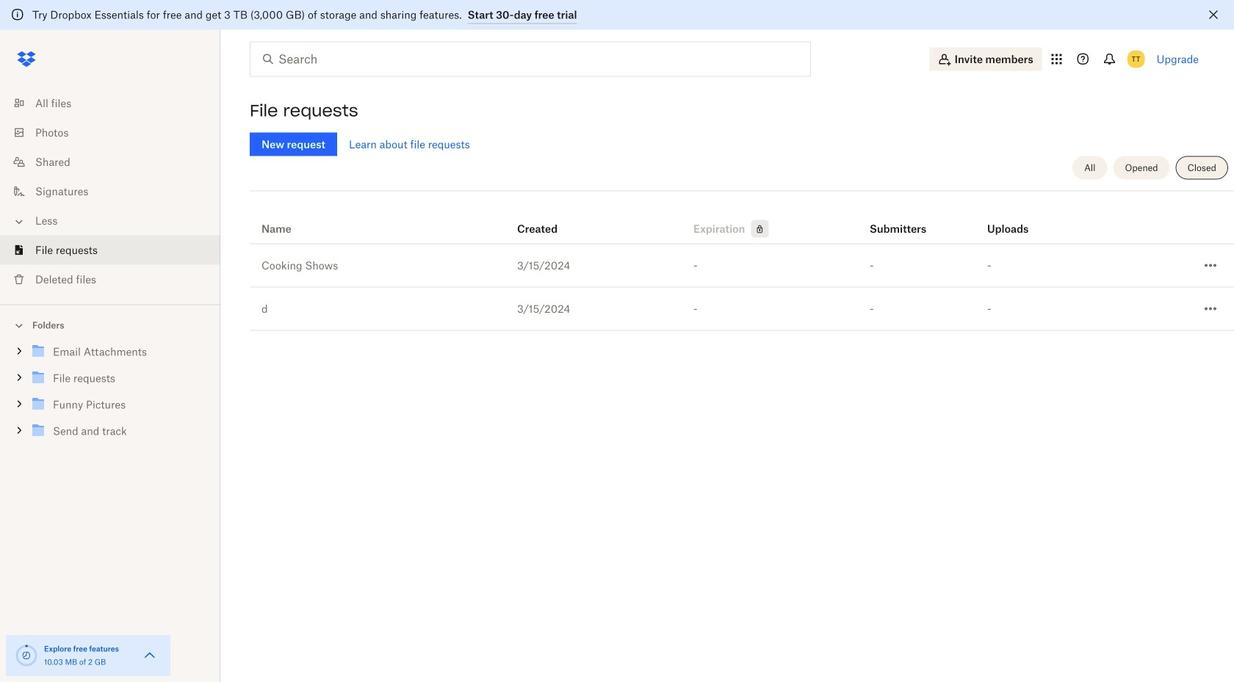 Task type: vqa. For each thing, say whether or not it's contained in the screenshot.
3rd Try for free link
no



Task type: locate. For each thing, give the bounding box(es) containing it.
group
[[0, 336, 220, 456]]

list item
[[0, 236, 220, 265]]

1 column header from the left
[[870, 202, 929, 238]]

list
[[0, 80, 220, 305]]

3 row from the top
[[250, 288, 1235, 331]]

alert
[[0, 0, 1235, 30]]

row group
[[250, 244, 1235, 331]]

column header
[[870, 202, 929, 238], [988, 202, 1046, 238]]

row
[[250, 197, 1235, 244], [250, 244, 1235, 288], [250, 288, 1235, 331]]

1 horizontal spatial column header
[[988, 202, 1046, 238]]

table
[[250, 197, 1235, 331]]

less image
[[12, 215, 26, 229]]

2 row from the top
[[250, 244, 1235, 288]]

0 horizontal spatial column header
[[870, 202, 929, 238]]



Task type: describe. For each thing, give the bounding box(es) containing it.
pro trial element
[[745, 220, 769, 238]]

2 column header from the left
[[988, 202, 1046, 238]]

quota usage image
[[15, 644, 38, 668]]

1 row from the top
[[250, 197, 1235, 244]]

quota usage progress bar
[[15, 644, 38, 668]]

Search in folder "Dropbox" text field
[[279, 50, 780, 68]]

dropbox image
[[12, 44, 41, 74]]



